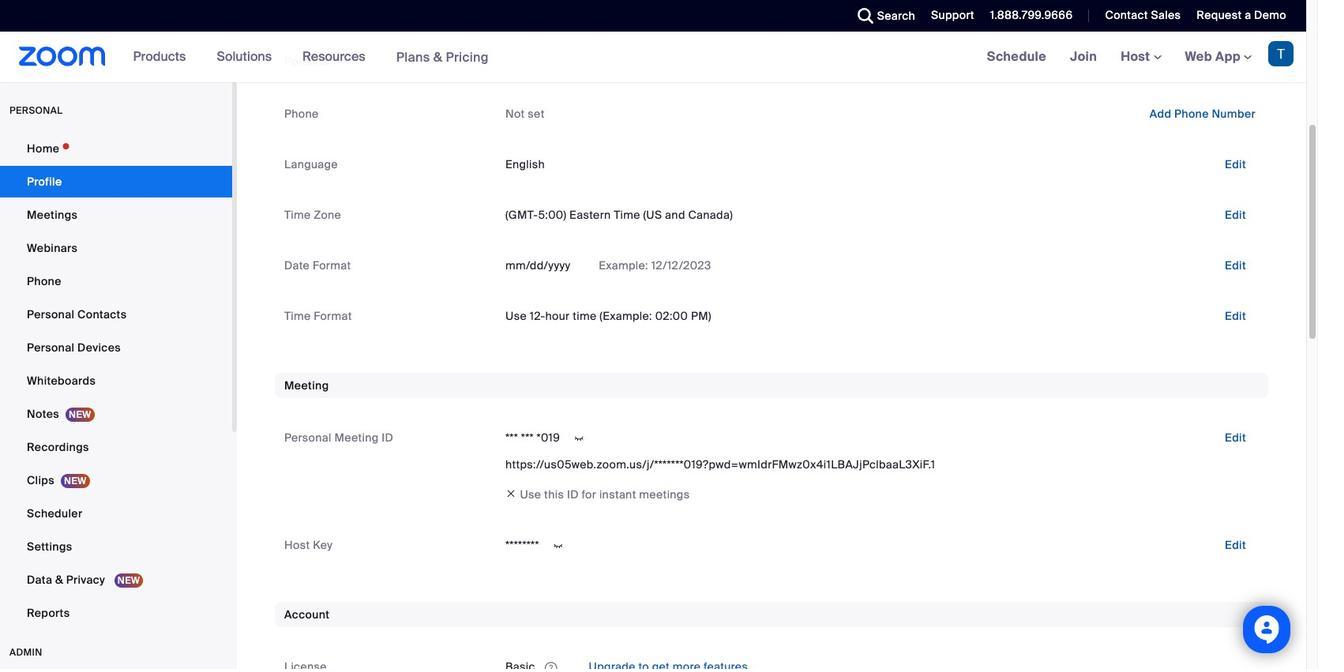 Task type: describe. For each thing, give the bounding box(es) containing it.
number
[[1212, 107, 1256, 121]]

3 edit button from the top
[[1212, 253, 1259, 278]]

a
[[1245, 8, 1251, 22]]

set
[[528, 107, 545, 121]]

webinars link
[[0, 232, 232, 264]]

product information navigation
[[121, 32, 501, 83]]

privacy
[[66, 573, 105, 587]]

data & privacy
[[27, 573, 108, 587]]

canada)
[[688, 208, 733, 222]]

app
[[1216, 48, 1241, 65]]

edit button for time zone
[[1212, 202, 1259, 227]]

settings
[[27, 539, 72, 554]]

edit for time zone
[[1225, 208, 1246, 222]]

home
[[27, 141, 59, 156]]

meetings navigation
[[975, 32, 1306, 83]]

contact sales
[[1105, 8, 1181, 22]]

eastern
[[570, 208, 611, 222]]

edit for language
[[1225, 157, 1246, 171]]

0 horizontal spatial meeting
[[284, 378, 329, 393]]

plans
[[396, 49, 430, 65]]

3 edit from the top
[[1225, 258, 1246, 273]]

& for pricing
[[433, 49, 443, 65]]

date
[[284, 258, 310, 273]]

format for time format
[[314, 309, 352, 323]]

scheduler link
[[0, 498, 232, 529]]

phone link
[[0, 265, 232, 297]]

resources button
[[303, 32, 373, 82]]

zone
[[314, 208, 341, 222]]

banner containing products
[[0, 32, 1306, 83]]

phone inside button
[[1175, 107, 1209, 121]]

personal devices
[[27, 340, 121, 355]]

admin
[[9, 646, 42, 659]]

time left (us in the top of the page
[[614, 208, 640, 222]]

learn more about your license type image
[[543, 662, 559, 669]]

instant
[[599, 488, 636, 502]]

zoom logo image
[[19, 47, 106, 66]]

1 horizontal spatial meeting
[[335, 430, 379, 445]]

format for date format
[[313, 258, 351, 273]]

personal for personal devices
[[27, 340, 75, 355]]

host button
[[1121, 48, 1162, 65]]

demo
[[1254, 8, 1287, 22]]

edit button for personal meeting id
[[1212, 425, 1259, 450]]

personal for personal
[[284, 55, 332, 69]]

1 horizontal spatial phone
[[284, 107, 319, 121]]

resources
[[303, 48, 365, 65]]

1.888.799.9666
[[990, 8, 1073, 22]]

02:00
[[655, 309, 688, 323]]

add phone number
[[1150, 107, 1256, 121]]

join
[[1070, 48, 1097, 65]]

reports link
[[0, 597, 232, 629]]

use for use 12-hour time (example: 02:00 pm)
[[506, 309, 527, 323]]

web app button
[[1185, 48, 1252, 65]]

english
[[506, 157, 545, 171]]

sales
[[1151, 8, 1181, 22]]

not set
[[506, 107, 545, 121]]

*019
[[537, 430, 560, 445]]

time for use 12-hour time (example: 02:00 pm)
[[284, 309, 311, 323]]

not
[[506, 107, 525, 121]]

key
[[313, 538, 333, 552]]

edit for personal meeting id
[[1225, 430, 1246, 445]]

pricing
[[446, 49, 489, 65]]

request a demo
[[1197, 8, 1287, 22]]

(example:
[[600, 309, 652, 323]]

home link
[[0, 133, 232, 164]]

recordings
[[27, 440, 89, 454]]

solutions button
[[217, 32, 279, 82]]

personal
[[9, 104, 63, 117]]

(us
[[643, 208, 662, 222]]

search
[[877, 9, 916, 23]]

search button
[[846, 0, 919, 32]]

notes
[[27, 407, 59, 421]]

contacts
[[77, 307, 127, 321]]

********
[[506, 538, 539, 552]]

support
[[931, 8, 975, 22]]

request
[[1197, 8, 1242, 22]]

and
[[665, 208, 685, 222]]

profile
[[27, 175, 62, 189]]

personal for personal contacts
[[27, 307, 75, 321]]



Task type: vqa. For each thing, say whether or not it's contained in the screenshot.
English
yes



Task type: locate. For each thing, give the bounding box(es) containing it.
1.888.799.9666 button
[[979, 0, 1077, 32], [990, 8, 1073, 22]]

data & privacy link
[[0, 564, 232, 596]]

(gmt-5:00) eastern time (us and canada)
[[506, 208, 733, 222]]

6 edit from the top
[[1225, 538, 1246, 552]]

1 edit button from the top
[[1212, 152, 1259, 177]]

edit for time format
[[1225, 309, 1246, 323]]

id
[[382, 430, 394, 445], [567, 488, 579, 502]]

add
[[1150, 107, 1172, 121]]

time format
[[284, 309, 352, 323]]

& inside personal menu "menu"
[[55, 573, 63, 587]]

0 vertical spatial meeting
[[284, 378, 329, 393]]

hour
[[545, 309, 570, 323]]

0 horizontal spatial phone
[[27, 274, 61, 288]]

id for meeting
[[382, 430, 394, 445]]

account
[[284, 608, 330, 622]]

edit
[[1225, 157, 1246, 171], [1225, 208, 1246, 222], [1225, 258, 1246, 273], [1225, 309, 1246, 323], [1225, 430, 1246, 445], [1225, 538, 1246, 552]]

format down date format
[[314, 309, 352, 323]]

whiteboards link
[[0, 365, 232, 397]]

use 12-hour time (example: 02:00 pm)
[[506, 309, 712, 323]]

1 vertical spatial meeting
[[335, 430, 379, 445]]

support link
[[919, 0, 979, 32], [931, 8, 975, 22]]

this
[[544, 488, 564, 502]]

personal
[[284, 55, 332, 69], [27, 307, 75, 321], [27, 340, 75, 355], [284, 430, 332, 445]]

5 edit button from the top
[[1212, 425, 1259, 450]]

personal meeting id
[[284, 430, 394, 445]]

settings link
[[0, 531, 232, 562]]

pm)
[[691, 309, 712, 323]]

& right plans at the top left of the page
[[433, 49, 443, 65]]

host for host key
[[284, 538, 310, 552]]

whiteboards
[[27, 374, 96, 388]]

https://us05web.zoom.us/j/*******019?pwd=wmidrfmwz0x4i1lbajjpclbaal3xif.1
[[506, 458, 935, 472]]

products button
[[133, 32, 193, 82]]

& for privacy
[[55, 573, 63, 587]]

0 horizontal spatial host
[[284, 538, 310, 552]]

show personal meeting id image
[[566, 431, 592, 446]]

& inside product information navigation
[[433, 49, 443, 65]]

& right data
[[55, 573, 63, 587]]

***
[[506, 430, 518, 445], [521, 430, 534, 445]]

1 horizontal spatial host
[[1121, 48, 1154, 65]]

time down the date
[[284, 309, 311, 323]]

schedule link
[[975, 32, 1058, 82]]

personal menu menu
[[0, 133, 232, 630]]

4 edit button from the top
[[1212, 303, 1259, 329]]

time zone
[[284, 208, 341, 222]]

meeting
[[284, 378, 329, 393], [335, 430, 379, 445]]

recordings link
[[0, 431, 232, 463]]

1 *** from the left
[[506, 430, 518, 445]]

1 horizontal spatial id
[[567, 488, 579, 502]]

example:
[[599, 258, 648, 273]]

0 vertical spatial &
[[433, 49, 443, 65]]

date format
[[284, 258, 351, 273]]

notes link
[[0, 398, 232, 430]]

clips
[[27, 473, 54, 487]]

2 *** from the left
[[521, 430, 534, 445]]

plans & pricing
[[396, 49, 489, 65]]

0 horizontal spatial &
[[55, 573, 63, 587]]

2 edit button from the top
[[1212, 202, 1259, 227]]

schedule
[[987, 48, 1047, 65]]

edit button for time format
[[1212, 303, 1259, 329]]

*** *** *019
[[506, 430, 560, 445]]

2 edit from the top
[[1225, 208, 1246, 222]]

format right the date
[[313, 258, 351, 273]]

personal devices link
[[0, 332, 232, 363]]

(gmt-
[[506, 208, 538, 222]]

products
[[133, 48, 186, 65]]

5 edit from the top
[[1225, 430, 1246, 445]]

1 vertical spatial host
[[284, 538, 310, 552]]

personal contacts link
[[0, 299, 232, 330]]

add phone number button
[[1137, 101, 1269, 126]]

use this id for instant meetings
[[520, 488, 690, 502]]

host left 'key'
[[284, 538, 310, 552]]

meetings
[[639, 488, 690, 502]]

time
[[573, 309, 597, 323]]

contact
[[1105, 8, 1148, 22]]

host key
[[284, 538, 333, 552]]

use left the 12-
[[506, 309, 527, 323]]

personal contacts
[[27, 307, 127, 321]]

1 vertical spatial format
[[314, 309, 352, 323]]

1 edit from the top
[[1225, 157, 1246, 171]]

show host key image
[[546, 539, 571, 553]]

web app
[[1185, 48, 1241, 65]]

6 edit button from the top
[[1212, 533, 1259, 558]]

clips link
[[0, 464, 232, 496]]

mm/dd/yyyy
[[506, 258, 571, 273]]

0 vertical spatial id
[[382, 430, 394, 445]]

use for use this id for instant meetings
[[520, 488, 541, 502]]

phone right add
[[1175, 107, 1209, 121]]

banner
[[0, 32, 1306, 83]]

5:00)
[[538, 208, 567, 222]]

time
[[284, 208, 311, 222], [614, 208, 640, 222], [284, 309, 311, 323]]

host down contact sales
[[1121, 48, 1154, 65]]

edit button for language
[[1212, 152, 1259, 177]]

for
[[582, 488, 597, 502]]

0 horizontal spatial ***
[[506, 430, 518, 445]]

join link
[[1058, 32, 1109, 82]]

reports
[[27, 606, 70, 620]]

phone up language
[[284, 107, 319, 121]]

time left zone
[[284, 208, 311, 222]]

1 vertical spatial use
[[520, 488, 541, 502]]

profile picture image
[[1269, 41, 1294, 66]]

devices
[[77, 340, 121, 355]]

example: 12/12/2023
[[596, 258, 711, 273]]

1 vertical spatial &
[[55, 573, 63, 587]]

profile link
[[0, 166, 232, 197]]

host inside meetings navigation
[[1121, 48, 1154, 65]]

12-
[[530, 309, 545, 323]]

12/12/2023
[[651, 258, 711, 273]]

phone down webinars
[[27, 274, 61, 288]]

host for host
[[1121, 48, 1154, 65]]

2 horizontal spatial phone
[[1175, 107, 1209, 121]]

0 vertical spatial format
[[313, 258, 351, 273]]

phone inside personal menu "menu"
[[27, 274, 61, 288]]

solutions
[[217, 48, 272, 65]]

plans & pricing link
[[396, 49, 489, 65], [396, 49, 489, 65]]

webinars
[[27, 241, 78, 255]]

1 horizontal spatial &
[[433, 49, 443, 65]]

0 vertical spatial use
[[506, 309, 527, 323]]

personal for personal meeting id
[[284, 430, 332, 445]]

1 vertical spatial id
[[567, 488, 579, 502]]

application
[[506, 654, 1259, 669]]

4 edit from the top
[[1225, 309, 1246, 323]]

meetings link
[[0, 199, 232, 231]]

format
[[313, 258, 351, 273], [314, 309, 352, 323]]

scheduler
[[27, 506, 82, 521]]

1 horizontal spatial ***
[[521, 430, 534, 445]]

meetings
[[27, 208, 78, 222]]

request a demo link
[[1185, 0, 1306, 32], [1197, 8, 1287, 22]]

language
[[284, 157, 338, 171]]

time for (gmt-5:00) eastern time (us and canada)
[[284, 208, 311, 222]]

web
[[1185, 48, 1212, 65]]

use left this
[[520, 488, 541, 502]]

0 horizontal spatial id
[[382, 430, 394, 445]]

0 vertical spatial host
[[1121, 48, 1154, 65]]

id for this
[[567, 488, 579, 502]]



